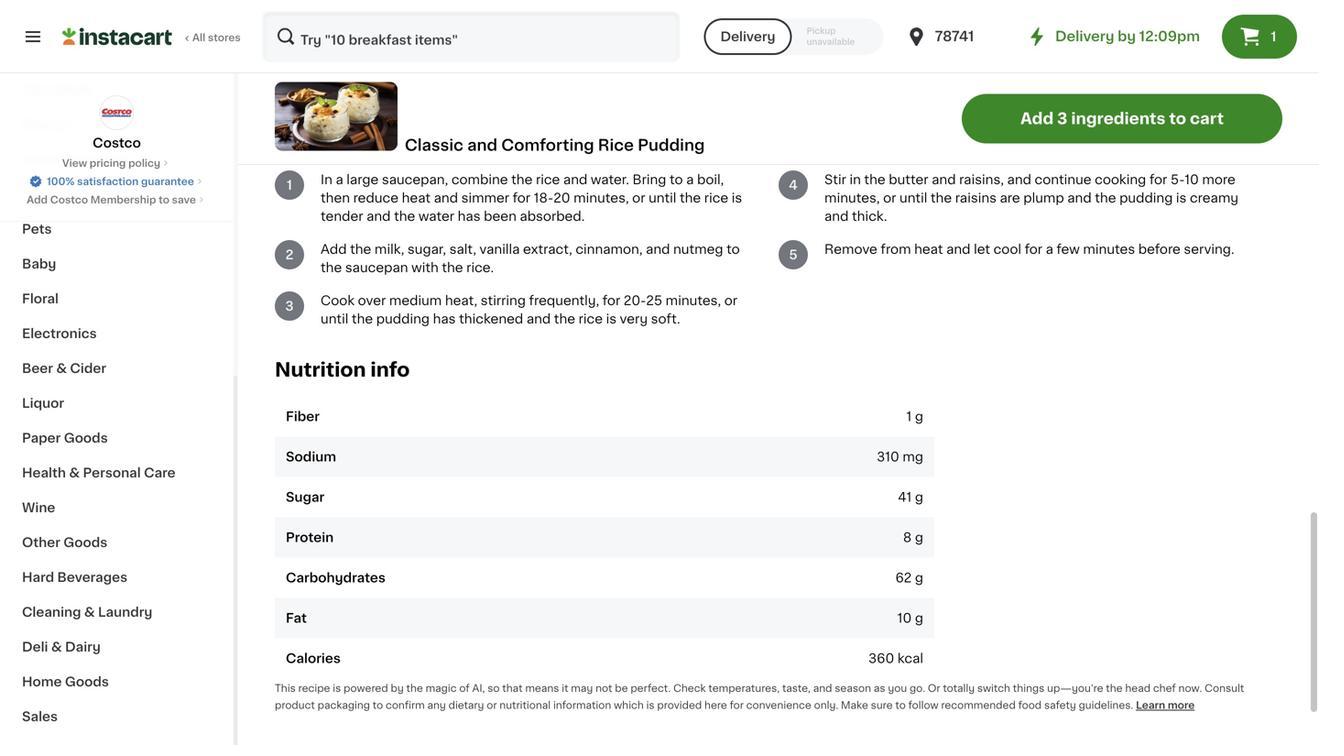 Task type: vqa. For each thing, say whether or not it's contained in the screenshot.
bottommost '4'
yes



Task type: locate. For each thing, give the bounding box(es) containing it.
pudding inside cook over medium heat, stirring frequently, for 20-25 minutes, or until the pudding has thickened and the rice is very soft.
[[376, 312, 430, 325]]

1 vertical spatial 4
[[789, 179, 798, 191]]

pudding down medium
[[376, 312, 430, 325]]

a left few
[[1046, 243, 1054, 256]]

add
[[1021, 111, 1054, 126], [27, 195, 48, 205], [321, 243, 347, 256]]

water up sugar,
[[419, 210, 455, 223]]

& for health
[[69, 467, 80, 479]]

minutes, down in at the right top
[[825, 191, 880, 204]]

totally
[[943, 684, 975, 694]]

very
[[620, 312, 648, 325]]

1 horizontal spatial until
[[649, 191, 677, 204]]

sugar,
[[408, 243, 446, 256]]

1 vertical spatial more
[[1168, 700, 1195, 711]]

fiber
[[286, 410, 320, 423]]

not
[[596, 684, 613, 694]]

may
[[571, 684, 593, 694]]

0 horizontal spatial costco
[[50, 195, 88, 205]]

is inside cook over medium heat, stirring frequently, for 20-25 minutes, or until the pudding has thickened and the rice is very soft.
[[606, 312, 617, 325]]

heat right from
[[915, 243, 944, 256]]

3 left ingredients
[[1058, 111, 1068, 126]]

saucepan,
[[382, 173, 448, 186]]

1 horizontal spatial 3
[[1058, 111, 1068, 126]]

g for 62 g
[[916, 572, 924, 585]]

0 horizontal spatial delivery
[[721, 30, 776, 43]]

to right bring
[[670, 173, 683, 186]]

to
[[1170, 111, 1187, 126], [670, 173, 683, 186], [159, 195, 170, 205], [727, 243, 740, 256], [373, 700, 383, 711], [896, 700, 906, 711]]

delivery inside button
[[721, 30, 776, 43]]

1 vertical spatial by
[[391, 684, 404, 694]]

0 vertical spatial 10
[[1185, 173, 1200, 186]]

for down temperatures,
[[730, 700, 744, 711]]

and up combine
[[468, 137, 498, 153]]

add up the pets
[[27, 195, 48, 205]]

and up 20
[[564, 173, 588, 186]]

0 vertical spatial 4
[[312, 21, 320, 34]]

1 horizontal spatial has
[[458, 210, 481, 223]]

heat down saucepan,
[[402, 191, 431, 204]]

season
[[835, 684, 872, 694]]

a left boil,
[[687, 173, 694, 186]]

costco up view pricing policy link
[[93, 137, 141, 149]]

the down boil,
[[680, 191, 701, 204]]

magic
[[426, 684, 457, 694]]

1 horizontal spatial minutes,
[[666, 294, 721, 307]]

stir in the butter and raisins, and continue cooking for 5-10 more minutes, or until the raisins are plump and the pudding is creamy and thick.
[[825, 173, 1239, 223]]

pricing
[[90, 158, 126, 168]]

0 vertical spatial 3
[[1058, 111, 1068, 126]]

to inside in a large saucepan, combine the rice and water. bring to a boil, then reduce heat and simmer for 18-20 minutes, or until the rice is tender and the water has been absorbed.
[[670, 173, 683, 186]]

& for snacks
[[73, 188, 84, 201]]

until down bring
[[649, 191, 677, 204]]

5 g from the top
[[916, 612, 924, 625]]

and down frequently,
[[527, 312, 551, 325]]

0 horizontal spatial has
[[433, 312, 456, 325]]

8
[[904, 531, 912, 544]]

the left raisins
[[931, 191, 952, 204]]

for left 5-
[[1150, 173, 1168, 186]]

for left 18-
[[513, 191, 531, 204]]

2 horizontal spatial minutes,
[[825, 191, 880, 204]]

or inside in a large saucepan, combine the rice and water. bring to a boil, then reduce heat and simmer for 18-20 minutes, or until the rice is tender and the water has been absorbed.
[[633, 191, 646, 204]]

2 horizontal spatial a
[[1046, 243, 1054, 256]]

1 horizontal spatial more
[[1203, 173, 1236, 186]]

& down beverages
[[84, 606, 95, 619]]

4 left "stir"
[[789, 179, 798, 191]]

0 horizontal spatial 4
[[312, 21, 320, 34]]

0 vertical spatial costco
[[93, 137, 141, 149]]

has inside cook over medium heat, stirring frequently, for 20-25 minutes, or until the pudding has thickened and the rice is very soft.
[[433, 312, 456, 325]]

0 horizontal spatial 3
[[285, 300, 294, 312]]

delivery for delivery by 12:09pm
[[1056, 30, 1115, 43]]

62 g
[[896, 572, 924, 585]]

0 vertical spatial rice
[[536, 173, 560, 186]]

1 vertical spatial goods
[[64, 536, 108, 549]]

that
[[503, 684, 523, 694]]

more up creamy
[[1203, 173, 1236, 186]]

rice up 18-
[[536, 173, 560, 186]]

minutes, down water.
[[574, 191, 629, 204]]

0 horizontal spatial pudding
[[376, 312, 430, 325]]

until down cook
[[321, 312, 349, 325]]

rice
[[536, 173, 560, 186], [705, 191, 729, 204], [579, 312, 603, 325]]

1 vertical spatial 2
[[286, 248, 294, 261]]

to right nutmeg
[[727, 243, 740, 256]]

tender
[[321, 210, 363, 223]]

2 horizontal spatial add
[[1021, 111, 1054, 126]]

a right in
[[336, 173, 343, 186]]

1 horizontal spatial 1
[[907, 410, 912, 423]]

1 g from the top
[[916, 410, 924, 423]]

pets
[[22, 223, 52, 236]]

2 vertical spatial rice
[[579, 312, 603, 325]]

remove
[[825, 243, 878, 256]]

costco logo image
[[99, 95, 134, 130]]

None search field
[[262, 11, 681, 62]]

all stores
[[192, 33, 241, 43]]

0 horizontal spatial water
[[358, 39, 394, 52]]

0 vertical spatial 1
[[1272, 30, 1277, 43]]

2 vertical spatial goods
[[65, 676, 109, 688]]

2 horizontal spatial 1
[[1272, 30, 1277, 43]]

& right deli
[[51, 641, 62, 654]]

cleaning & laundry
[[22, 606, 153, 619]]

to left cart
[[1170, 111, 1187, 126]]

0 horizontal spatial 10
[[898, 612, 912, 625]]

0 vertical spatial 2
[[312, 39, 320, 52]]

of
[[460, 684, 470, 694]]

1 horizontal spatial 2
[[312, 39, 320, 52]]

service type group
[[704, 18, 884, 55]]

kcal
[[898, 652, 924, 665]]

add down tender
[[321, 243, 347, 256]]

0 horizontal spatial a
[[336, 173, 343, 186]]

here
[[705, 700, 728, 711]]

g for 8 g
[[916, 531, 924, 544]]

0 vertical spatial pudding
[[1120, 191, 1174, 204]]

1 horizontal spatial heat
[[915, 243, 944, 256]]

cinnamon,
[[576, 243, 643, 256]]

is inside in a large saucepan, combine the rice and water. bring to a boil, then reduce heat and simmer for 18-20 minutes, or until the rice is tender and the water has been absorbed.
[[732, 191, 743, 204]]

be
[[615, 684, 628, 694]]

milk
[[400, 21, 426, 34]]

pudding
[[638, 137, 705, 153]]

means
[[526, 684, 559, 694]]

costco
[[93, 137, 141, 149], [50, 195, 88, 205]]

goods up beverages
[[64, 536, 108, 549]]

bakery
[[22, 118, 68, 131]]

more inside stir in the butter and raisins, and continue cooking for 5-10 more minutes, or until the raisins are plump and the pudding is creamy and thick.
[[1203, 173, 1236, 186]]

consult
[[1205, 684, 1245, 694]]

has down heat,
[[433, 312, 456, 325]]

add inside add the milk, sugar, salt, vanilla extract, cinnamon, and nutmeg to the saucepan with the rice.
[[321, 243, 347, 256]]

the down salt,
[[442, 261, 463, 274]]

1 horizontal spatial rice
[[579, 312, 603, 325]]

& for deli
[[51, 641, 62, 654]]

snacks
[[22, 188, 70, 201]]

instructions
[[275, 120, 399, 140]]

deli
[[22, 641, 48, 654]]

g right '8'
[[916, 531, 924, 544]]

& for beer
[[56, 362, 67, 375]]

62
[[896, 572, 912, 585]]

20
[[554, 191, 571, 204]]

and inside add the milk, sugar, salt, vanilla extract, cinnamon, and nutmeg to the saucepan with the rice.
[[646, 243, 670, 256]]

g right 41
[[916, 491, 924, 504]]

cart
[[1191, 111, 1225, 126]]

0 vertical spatial by
[[1118, 30, 1137, 43]]

hard
[[22, 571, 54, 584]]

and up only.
[[814, 684, 833, 694]]

0 vertical spatial cups
[[324, 21, 355, 34]]

or right 25 on the top of page
[[725, 294, 738, 307]]

2 g from the top
[[916, 491, 924, 504]]

1 vertical spatial rice
[[705, 191, 729, 204]]

rice down frequently,
[[579, 312, 603, 325]]

1 vertical spatial add
[[27, 195, 48, 205]]

g right 62
[[916, 572, 924, 585]]

add up continue
[[1021, 111, 1054, 126]]

more down now.
[[1168, 700, 1195, 711]]

1 vertical spatial 3
[[285, 300, 294, 312]]

from
[[881, 243, 912, 256]]

cool
[[994, 243, 1022, 256]]

2 vertical spatial add
[[321, 243, 347, 256]]

& up 100%
[[59, 153, 70, 166]]

add 3 ingredients to cart button
[[962, 94, 1283, 143]]

minutes, up soft.
[[666, 294, 721, 307]]

combine
[[452, 173, 508, 186]]

sure
[[871, 700, 893, 711]]

other goods link
[[11, 525, 223, 560]]

hard beverages link
[[11, 560, 223, 595]]

1 vertical spatial pudding
[[376, 312, 430, 325]]

1 vertical spatial heat
[[915, 243, 944, 256]]

sodium
[[286, 451, 336, 464]]

1 horizontal spatial add
[[321, 243, 347, 256]]

1 horizontal spatial delivery
[[1056, 30, 1115, 43]]

has inside in a large saucepan, combine the rice and water. bring to a boil, then reduce heat and simmer for 18-20 minutes, or until the rice is tender and the water has been absorbed.
[[458, 210, 481, 223]]

1 cups from the top
[[324, 21, 355, 34]]

beer
[[22, 362, 53, 375]]

make
[[841, 700, 869, 711]]

2 left saucepan
[[286, 248, 294, 261]]

4 g from the top
[[916, 572, 924, 585]]

1 inside button
[[1272, 30, 1277, 43]]

learn more link
[[1137, 700, 1195, 711]]

stores
[[208, 33, 241, 43]]

goods down dairy
[[65, 676, 109, 688]]

0 vertical spatial more
[[1203, 173, 1236, 186]]

product
[[275, 700, 315, 711]]

pudding down cooking at the right top of page
[[1120, 191, 1174, 204]]

0 vertical spatial has
[[458, 210, 481, 223]]

& for meat
[[59, 153, 70, 166]]

0 horizontal spatial add
[[27, 195, 48, 205]]

10 inside stir in the butter and raisins, and continue cooking for 5-10 more minutes, or until the raisins are plump and the pudding is creamy and thick.
[[1185, 173, 1200, 186]]

and left "thick." on the top right
[[825, 210, 849, 223]]

until inside stir in the butter and raisins, and continue cooking for 5-10 more minutes, or until the raisins are plump and the pudding is creamy and thick.
[[900, 191, 928, 204]]

household link
[[11, 72, 223, 107]]

0 vertical spatial goods
[[64, 432, 108, 445]]

dietary
[[449, 700, 484, 711]]

the down over
[[352, 312, 373, 325]]

or down bring
[[633, 191, 646, 204]]

g up mg
[[916, 410, 924, 423]]

0 horizontal spatial 1
[[287, 179, 292, 191]]

bring
[[633, 173, 667, 186]]

2 horizontal spatial rice
[[705, 191, 729, 204]]

0 vertical spatial water
[[358, 39, 394, 52]]

stir
[[825, 173, 847, 186]]

& right "health"
[[69, 467, 80, 479]]

deli & dairy link
[[11, 630, 223, 665]]

add inside button
[[1021, 111, 1054, 126]]

1 button
[[1223, 15, 1298, 59]]

personal
[[83, 467, 141, 479]]

the down reduce
[[394, 210, 416, 223]]

to down 'guarantee' on the left top of the page
[[159, 195, 170, 205]]

to inside add the milk, sugar, salt, vanilla extract, cinnamon, and nutmeg to the saucepan with the rice.
[[727, 243, 740, 256]]

baby link
[[11, 247, 223, 281]]

vanilla
[[480, 243, 520, 256]]

is inside stir in the butter and raisins, and continue cooking for 5-10 more minutes, or until the raisins are plump and the pudding is creamy and thick.
[[1177, 191, 1187, 204]]

3 left cook
[[285, 300, 294, 312]]

goods for home goods
[[65, 676, 109, 688]]

2 inside 1/2 cup sugar 4 cups whole milk 2 cups water
[[312, 39, 320, 52]]

satisfaction
[[77, 176, 139, 187]]

rice down boil,
[[705, 191, 729, 204]]

0 horizontal spatial by
[[391, 684, 404, 694]]

10 down 62
[[898, 612, 912, 625]]

1 horizontal spatial pudding
[[1120, 191, 1174, 204]]

the right combine
[[512, 173, 533, 186]]

1 vertical spatial water
[[419, 210, 455, 223]]

g up "kcal" at the bottom right of page
[[916, 612, 924, 625]]

0 horizontal spatial heat
[[402, 191, 431, 204]]

or down so
[[487, 700, 497, 711]]

convenience
[[747, 700, 812, 711]]

water down whole
[[358, 39, 394, 52]]

10 up creamy
[[1185, 173, 1200, 186]]

delivery
[[1056, 30, 1115, 43], [721, 30, 776, 43]]

&
[[59, 153, 70, 166], [73, 188, 84, 201], [56, 362, 67, 375], [69, 467, 80, 479], [84, 606, 95, 619], [51, 641, 62, 654]]

add the milk, sugar, salt, vanilla extract, cinnamon, and nutmeg to the saucepan with the rice.
[[321, 243, 740, 274]]

& right 'beer'
[[56, 362, 67, 375]]

has down "simmer"
[[458, 210, 481, 223]]

4 down 1/2
[[312, 21, 320, 34]]

0 vertical spatial add
[[1021, 111, 1054, 126]]

until down butter
[[900, 191, 928, 204]]

baby
[[22, 258, 56, 270]]

view pricing policy
[[62, 158, 160, 168]]

snacks & candy link
[[11, 177, 223, 212]]

2 down 1/2
[[312, 39, 320, 52]]

protein
[[286, 531, 334, 544]]

0 vertical spatial heat
[[402, 191, 431, 204]]

costco down 100%
[[50, 195, 88, 205]]

1 vertical spatial has
[[433, 312, 456, 325]]

goods
[[64, 432, 108, 445], [64, 536, 108, 549], [65, 676, 109, 688]]

heat inside in a large saucepan, combine the rice and water. bring to a boil, then reduce heat and simmer for 18-20 minutes, or until the rice is tender and the water has been absorbed.
[[402, 191, 431, 204]]

liquor link
[[11, 386, 223, 421]]

add for add costco membership to save
[[27, 195, 48, 205]]

and left nutmeg
[[646, 243, 670, 256]]

add 3 ingredients to cart
[[1021, 111, 1225, 126]]

add costco membership to save
[[27, 195, 196, 205]]

& down 100%
[[73, 188, 84, 201]]

the up confirm
[[407, 684, 423, 694]]

0 horizontal spatial minutes,
[[574, 191, 629, 204]]

3 g from the top
[[916, 531, 924, 544]]

0 horizontal spatial until
[[321, 312, 349, 325]]

for left 20-
[[603, 294, 621, 307]]

1 horizontal spatial 10
[[1185, 173, 1200, 186]]

by left 12:09pm
[[1118, 30, 1137, 43]]

has
[[458, 210, 481, 223], [433, 312, 456, 325]]

by up confirm
[[391, 684, 404, 694]]

add costco membership to save link
[[27, 192, 207, 207]]

1 vertical spatial cups
[[323, 39, 355, 52]]

for inside in a large saucepan, combine the rice and water. bring to a boil, then reduce heat and simmer for 18-20 minutes, or until the rice is tender and the water has been absorbed.
[[513, 191, 531, 204]]

check
[[674, 684, 706, 694]]

goods up health & personal care
[[64, 432, 108, 445]]

1 horizontal spatial water
[[419, 210, 455, 223]]

nutrition info
[[275, 360, 410, 379]]

by inside this recipe is powered by the magic of ai, so that means it may not be perfect. check temperatures, taste, and season as you go. or totally switch things up—you're the head chef now. consult product packaging to confirm any dietary or nutritional information which is provided here for convenience only. make sure to follow recommended food safety guidelines.
[[391, 684, 404, 694]]

or down butter
[[884, 191, 897, 204]]

10
[[1185, 173, 1200, 186], [898, 612, 912, 625]]

2 horizontal spatial until
[[900, 191, 928, 204]]

goods for other goods
[[64, 536, 108, 549]]



Task type: describe. For each thing, give the bounding box(es) containing it.
sales
[[22, 710, 58, 723]]

home goods link
[[11, 665, 223, 699]]

guidelines.
[[1079, 700, 1134, 711]]

powered
[[344, 684, 388, 694]]

100% satisfaction guarantee button
[[29, 170, 205, 189]]

until inside cook over medium heat, stirring frequently, for 20-25 minutes, or until the pudding has thickened and the rice is very soft.
[[321, 312, 349, 325]]

2 vertical spatial 1
[[907, 410, 912, 423]]

safety
[[1045, 700, 1077, 711]]

to inside button
[[1170, 111, 1187, 126]]

and right butter
[[932, 173, 956, 186]]

g for 41 g
[[916, 491, 924, 504]]

delivery button
[[704, 18, 792, 55]]

rice inside cook over medium heat, stirring frequently, for 20-25 minutes, or until the pudding has thickened and the rice is very soft.
[[579, 312, 603, 325]]

for right cool
[[1025, 243, 1043, 256]]

provided
[[658, 700, 702, 711]]

mg
[[903, 451, 924, 464]]

plump
[[1024, 191, 1065, 204]]

been
[[484, 210, 517, 223]]

delivery for delivery
[[721, 30, 776, 43]]

follow
[[909, 700, 939, 711]]

1/2 cup sugar 4 cups whole milk 2 cups water
[[312, 3, 426, 52]]

and inside cook over medium heat, stirring frequently, for 20-25 minutes, or until the pudding has thickened and the rice is very soft.
[[527, 312, 551, 325]]

water inside in a large saucepan, combine the rice and water. bring to a boil, then reduce heat and simmer for 18-20 minutes, or until the rice is tender and the water has been absorbed.
[[419, 210, 455, 223]]

water.
[[591, 173, 630, 186]]

18-
[[534, 191, 554, 204]]

candy
[[87, 188, 131, 201]]

laundry
[[98, 606, 153, 619]]

floral link
[[11, 281, 223, 316]]

until inside in a large saucepan, combine the rice and water. bring to a boil, then reduce heat and simmer for 18-20 minutes, or until the rice is tender and the water has been absorbed.
[[649, 191, 677, 204]]

1 g
[[907, 410, 924, 423]]

packaging
[[318, 700, 370, 711]]

care
[[144, 467, 176, 479]]

all stores link
[[62, 11, 242, 62]]

the up saucepan
[[350, 243, 372, 256]]

and left let
[[947, 243, 971, 256]]

head
[[1126, 684, 1151, 694]]

over
[[358, 294, 386, 307]]

meat & seafood
[[22, 153, 128, 166]]

minutes, inside in a large saucepan, combine the rice and water. bring to a boil, then reduce heat and simmer for 18-20 minutes, or until the rice is tender and the water has been absorbed.
[[574, 191, 629, 204]]

for inside stir in the butter and raisins, and continue cooking for 5-10 more minutes, or until the raisins are plump and the pudding is creamy and thick.
[[1150, 173, 1168, 186]]

info
[[371, 360, 410, 379]]

1 vertical spatial costco
[[50, 195, 88, 205]]

instacart logo image
[[62, 26, 172, 48]]

for inside cook over medium heat, stirring frequently, for 20-25 minutes, or until the pudding has thickened and the rice is very soft.
[[603, 294, 621, 307]]

go.
[[910, 684, 926, 694]]

cook
[[321, 294, 355, 307]]

1 vertical spatial 10
[[898, 612, 912, 625]]

delivery by 12:09pm
[[1056, 30, 1201, 43]]

this recipe is powered by the magic of ai, so that means it may not be perfect. check temperatures, taste, and season as you go. or totally switch things up—you're the head chef now. consult product packaging to confirm any dietary or nutritional information which is provided here for convenience only. make sure to follow recommended food safety guidelines.
[[275, 684, 1248, 711]]

health & personal care link
[[11, 456, 223, 490]]

sugar
[[286, 491, 325, 504]]

310
[[877, 451, 900, 464]]

switch
[[978, 684, 1011, 694]]

Search field
[[264, 13, 679, 60]]

now.
[[1179, 684, 1203, 694]]

seafood
[[73, 153, 128, 166]]

g for 10 g
[[916, 612, 924, 625]]

360 kcal
[[869, 652, 924, 665]]

guarantee
[[141, 176, 194, 187]]

5-
[[1171, 173, 1185, 186]]

20-
[[624, 294, 646, 307]]

minutes, inside cook over medium heat, stirring frequently, for 20-25 minutes, or until the pudding has thickened and the rice is very soft.
[[666, 294, 721, 307]]

other goods
[[22, 536, 108, 549]]

saucepan
[[345, 261, 408, 274]]

41 g
[[899, 491, 924, 504]]

0 horizontal spatial rice
[[536, 173, 560, 186]]

the up cook
[[321, 261, 342, 274]]

1 horizontal spatial by
[[1118, 30, 1137, 43]]

milk,
[[375, 243, 405, 256]]

1 horizontal spatial costco
[[93, 137, 141, 149]]

or inside cook over medium heat, stirring frequently, for 20-25 minutes, or until the pudding has thickened and the rice is very soft.
[[725, 294, 738, 307]]

it
[[562, 684, 569, 694]]

and inside this recipe is powered by the magic of ai, so that means it may not be perfect. check temperatures, taste, and season as you go. or totally switch things up—you're the head chef now. consult product packaging to confirm any dietary or nutritional information which is provided here for convenience only. make sure to follow recommended food safety guidelines.
[[814, 684, 833, 694]]

heat,
[[445, 294, 478, 307]]

pudding inside stir in the butter and raisins, and continue cooking for 5-10 more minutes, or until the raisins are plump and the pudding is creamy and thick.
[[1120, 191, 1174, 204]]

and down reduce
[[367, 210, 391, 223]]

the down frequently,
[[554, 312, 576, 325]]

or inside stir in the butter and raisins, and continue cooking for 5-10 more minutes, or until the raisins are plump and the pudding is creamy and thick.
[[884, 191, 897, 204]]

floral
[[22, 292, 59, 305]]

temperatures,
[[709, 684, 780, 694]]

recommended
[[942, 700, 1016, 711]]

sugar
[[361, 3, 397, 15]]

and down continue
[[1068, 191, 1092, 204]]

costco link
[[93, 95, 141, 152]]

meat
[[22, 153, 56, 166]]

nutrition
[[275, 360, 366, 379]]

save
[[172, 195, 196, 205]]

minutes, inside stir in the butter and raisins, and continue cooking for 5-10 more minutes, or until the raisins are plump and the pudding is creamy and thick.
[[825, 191, 880, 204]]

4 inside 1/2 cup sugar 4 cups whole milk 2 cups water
[[312, 21, 320, 34]]

1 horizontal spatial 4
[[789, 179, 798, 191]]

8 g
[[904, 531, 924, 544]]

1 horizontal spatial a
[[687, 173, 694, 186]]

& for cleaning
[[84, 606, 95, 619]]

2 cups from the top
[[323, 39, 355, 52]]

or inside this recipe is powered by the magic of ai, so that means it may not be perfect. check temperatures, taste, and season as you go. or totally switch things up—you're the head chef now. consult product packaging to confirm any dietary or nutritional information which is provided here for convenience only. make sure to follow recommended food safety guidelines.
[[487, 700, 497, 711]]

absorbed.
[[520, 210, 585, 223]]

only.
[[814, 700, 839, 711]]

g for 1 g
[[916, 410, 924, 423]]

to down 'powered' at the left bottom of page
[[373, 700, 383, 711]]

classic and comforting rice pudding
[[405, 137, 705, 153]]

beer & cider link
[[11, 351, 223, 386]]

view pricing policy link
[[62, 156, 171, 170]]

3 inside button
[[1058, 111, 1068, 126]]

for inside this recipe is powered by the magic of ai, so that means it may not be perfect. check temperatures, taste, and season as you go. or totally switch things up—you're the head chef now. consult product packaging to confirm any dietary or nutritional information which is provided here for convenience only. make sure to follow recommended food safety guidelines.
[[730, 700, 744, 711]]

add for add the milk, sugar, salt, vanilla extract, cinnamon, and nutmeg to the saucepan with the rice.
[[321, 243, 347, 256]]

raisins,
[[960, 173, 1005, 186]]

cup
[[333, 3, 358, 15]]

any
[[428, 700, 446, 711]]

5
[[790, 248, 798, 261]]

things
[[1014, 684, 1045, 694]]

paper goods
[[22, 432, 108, 445]]

with
[[412, 261, 439, 274]]

chef
[[1154, 684, 1177, 694]]

electronics
[[22, 327, 97, 340]]

medium
[[389, 294, 442, 307]]

cook over medium heat, stirring frequently, for 20-25 minutes, or until the pudding has thickened and the rice is very soft.
[[321, 294, 738, 325]]

goods for paper goods
[[64, 432, 108, 445]]

360
[[869, 652, 895, 665]]

and up are at the top right of the page
[[1008, 173, 1032, 186]]

water inside 1/2 cup sugar 4 cups whole milk 2 cups water
[[358, 39, 394, 52]]

add for add 3 ingredients to cart
[[1021, 111, 1054, 126]]

the right in at the right top
[[865, 173, 886, 186]]

butter
[[889, 173, 929, 186]]

10 g
[[898, 612, 924, 625]]

learn
[[1137, 700, 1166, 711]]

1 vertical spatial 1
[[287, 179, 292, 191]]

25
[[646, 294, 663, 307]]

to down you
[[896, 700, 906, 711]]

rice.
[[467, 261, 494, 274]]

home
[[22, 676, 62, 688]]

and down saucepan,
[[434, 191, 458, 204]]

the up guidelines.
[[1107, 684, 1123, 694]]

classic
[[405, 137, 464, 153]]

this
[[275, 684, 296, 694]]

0 horizontal spatial more
[[1168, 700, 1195, 711]]

78741 button
[[906, 11, 1016, 62]]

the down cooking at the right top of page
[[1096, 191, 1117, 204]]

0 horizontal spatial 2
[[286, 248, 294, 261]]



